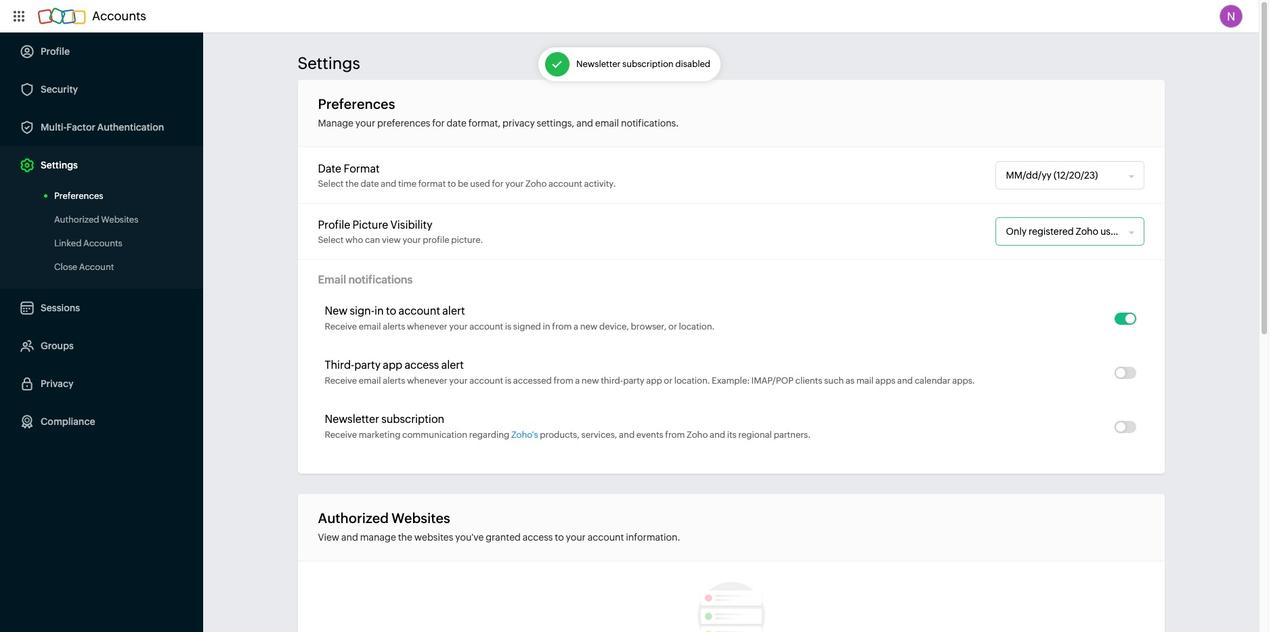 Task type: describe. For each thing, give the bounding box(es) containing it.
1 vertical spatial settings
[[41, 160, 78, 171]]

profile for profile picture visibility select who can view your profile picture.
[[318, 218, 350, 231]]

or for new sign-in to account alert
[[669, 322, 677, 332]]

newsletter subscription disabled
[[576, 59, 711, 69]]

0 vertical spatial accounts
[[92, 9, 146, 23]]

settings,
[[537, 118, 575, 129]]

1 vertical spatial party
[[623, 376, 645, 386]]

multi-factor authentication
[[41, 122, 164, 133]]

picture
[[353, 218, 388, 231]]

access inside the authorized websites view and manage the websites you've granted access to your account information.
[[523, 532, 553, 543]]

location. for new sign-in to account alert
[[679, 322, 715, 332]]

the inside the authorized websites view and manage the websites you've granted access to your account information.
[[398, 532, 412, 543]]

regional
[[739, 430, 772, 440]]

zoho inside date format select the date and time format to be used for your zoho account activity.
[[526, 178, 547, 189]]

is for new sign-in to account alert
[[505, 322, 512, 332]]

factor
[[67, 122, 95, 133]]

account
[[79, 262, 114, 272]]

sessions
[[41, 303, 80, 314]]

your inside the authorized websites view and manage the websites you've granted access to your account information.
[[566, 532, 586, 543]]

your inside preferences manage your preferences for date format, privacy settings, and email notifications.
[[355, 118, 375, 129]]

is for third-party app access alert
[[505, 376, 512, 386]]

date format select the date and time format to be used for your zoho account activity.
[[318, 162, 616, 189]]

picture.
[[451, 235, 483, 245]]

receive for third-
[[325, 376, 357, 386]]

device,
[[600, 322, 629, 332]]

or for third-party app access alert
[[664, 376, 673, 386]]

newsletter for newsletter subscription
[[325, 413, 379, 426]]

events
[[637, 430, 664, 440]]

websites
[[414, 532, 453, 543]]

1 vertical spatial zoho
[[687, 430, 708, 440]]

example:
[[712, 376, 750, 386]]

whenever for alert
[[407, 376, 448, 386]]

account left accessed
[[470, 376, 503, 386]]

security
[[41, 84, 78, 95]]

1 vertical spatial from
[[554, 376, 573, 386]]

and left its
[[710, 430, 726, 440]]

new sign-in to account alert
[[325, 305, 465, 318]]

profile
[[423, 235, 450, 245]]

as
[[846, 376, 855, 386]]

0 vertical spatial alert
[[443, 305, 465, 318]]

account inside the authorized websites view and manage the websites you've granted access to your account information.
[[588, 532, 624, 543]]

and left events
[[619, 430, 635, 440]]

authorized websites
[[54, 215, 138, 225]]

partners.
[[774, 430, 811, 440]]

can
[[365, 235, 380, 245]]

privacy
[[503, 118, 535, 129]]

preferences for preferences manage your preferences for date format, privacy settings, and email notifications.
[[318, 96, 395, 112]]

0 horizontal spatial app
[[383, 359, 402, 372]]

alerts for to
[[383, 322, 405, 332]]

zoho's link
[[511, 430, 538, 440]]

profile picture visibility select who can view your profile picture.
[[318, 218, 483, 245]]

for inside preferences manage your preferences for date format, privacy settings, and email notifications.
[[432, 118, 445, 129]]

email for new sign-in to account alert
[[359, 322, 381, 332]]

notifications
[[349, 274, 413, 287]]

the inside date format select the date and time format to be used for your zoho account activity.
[[346, 178, 359, 189]]

communication
[[402, 430, 467, 440]]

accessed
[[513, 376, 552, 386]]

such
[[824, 376, 844, 386]]

account inside date format select the date and time format to be used for your zoho account activity.
[[549, 178, 582, 189]]

sign-
[[350, 305, 375, 318]]

1 vertical spatial in
[[543, 322, 550, 332]]

email
[[318, 274, 346, 287]]

apps.
[[953, 376, 975, 386]]

browser,
[[631, 322, 667, 332]]

0 vertical spatial party
[[355, 359, 381, 372]]

1 horizontal spatial app
[[646, 376, 662, 386]]

close account
[[54, 262, 114, 272]]

subscription for newsletter subscription disabled
[[623, 59, 674, 69]]

linked accounts
[[54, 238, 122, 249]]

calendar
[[915, 376, 951, 386]]

be
[[458, 178, 468, 189]]

receive for new
[[325, 322, 357, 332]]

3 receive from the top
[[325, 430, 357, 440]]

manage
[[318, 118, 354, 129]]

clients
[[796, 376, 823, 386]]

date inside date format select the date and time format to be used for your zoho account activity.
[[361, 178, 379, 189]]

visibility
[[391, 218, 433, 231]]

multi-
[[41, 122, 67, 133]]

its
[[727, 430, 737, 440]]

mail
[[857, 376, 874, 386]]

websites for authorized websites
[[101, 215, 138, 225]]

third-
[[601, 376, 623, 386]]

close
[[54, 262, 77, 272]]

preferences
[[377, 118, 430, 129]]

newsletter subscription
[[325, 413, 445, 426]]

groups
[[41, 341, 74, 352]]

0 vertical spatial new
[[580, 322, 598, 332]]



Task type: locate. For each thing, give the bounding box(es) containing it.
0 vertical spatial alerts
[[383, 322, 405, 332]]

who
[[346, 235, 363, 245]]

select inside profile picture visibility select who can view your profile picture.
[[318, 235, 344, 245]]

preferences up the authorized websites
[[54, 191, 103, 201]]

1 vertical spatial a
[[575, 376, 580, 386]]

2 vertical spatial from
[[665, 430, 685, 440]]

access down new sign-in to account alert
[[405, 359, 439, 372]]

1 vertical spatial is
[[505, 376, 512, 386]]

0 vertical spatial app
[[383, 359, 402, 372]]

services,
[[582, 430, 617, 440]]

1 vertical spatial app
[[646, 376, 662, 386]]

whenever down new sign-in to account alert
[[407, 322, 448, 332]]

receive
[[325, 322, 357, 332], [325, 376, 357, 386], [325, 430, 357, 440]]

0 vertical spatial select
[[318, 178, 344, 189]]

1 vertical spatial whenever
[[407, 376, 448, 386]]

0 vertical spatial date
[[447, 118, 467, 129]]

1 vertical spatial location.
[[674, 376, 710, 386]]

authorized up view
[[318, 511, 389, 526]]

for right 'preferences'
[[432, 118, 445, 129]]

date
[[447, 118, 467, 129], [361, 178, 379, 189]]

account left activity. on the top
[[549, 178, 582, 189]]

regarding
[[469, 430, 510, 440]]

0 horizontal spatial for
[[432, 118, 445, 129]]

format
[[344, 162, 380, 175]]

or right third-
[[664, 376, 673, 386]]

select left who
[[318, 235, 344, 245]]

0 vertical spatial receive
[[325, 322, 357, 332]]

you've
[[455, 532, 484, 543]]

date down format
[[361, 178, 379, 189]]

1 vertical spatial alert
[[441, 359, 464, 372]]

0 vertical spatial email
[[595, 118, 619, 129]]

access right granted
[[523, 532, 553, 543]]

preferences up manage
[[318, 96, 395, 112]]

1 vertical spatial email
[[359, 322, 381, 332]]

None field
[[996, 162, 1130, 189], [996, 218, 1130, 245], [996, 162, 1130, 189], [996, 218, 1130, 245]]

websites up linked accounts
[[101, 215, 138, 225]]

2 is from the top
[[505, 376, 512, 386]]

or
[[669, 322, 677, 332], [664, 376, 673, 386]]

0 vertical spatial subscription
[[623, 59, 674, 69]]

email notifications
[[318, 274, 413, 287]]

0 vertical spatial access
[[405, 359, 439, 372]]

for
[[432, 118, 445, 129], [492, 178, 504, 189]]

disabled
[[676, 59, 711, 69]]

signed
[[513, 322, 541, 332]]

1 vertical spatial websites
[[391, 511, 450, 526]]

1 horizontal spatial access
[[523, 532, 553, 543]]

zoho right used
[[526, 178, 547, 189]]

2 alerts from the top
[[383, 376, 405, 386]]

0 vertical spatial from
[[552, 322, 572, 332]]

profile up who
[[318, 218, 350, 231]]

location. left example: on the right bottom of the page
[[674, 376, 710, 386]]

settings down multi-
[[41, 160, 78, 171]]

1 is from the top
[[505, 322, 512, 332]]

and left time
[[381, 178, 396, 189]]

to right sign-
[[386, 305, 396, 318]]

1 vertical spatial or
[[664, 376, 673, 386]]

0 horizontal spatial date
[[361, 178, 379, 189]]

the right manage
[[398, 532, 412, 543]]

a left third-
[[575, 376, 580, 386]]

preferences for preferences
[[54, 191, 103, 201]]

zoho
[[526, 178, 547, 189], [687, 430, 708, 440]]

email
[[595, 118, 619, 129], [359, 322, 381, 332], [359, 376, 381, 386]]

and inside date format select the date and time format to be used for your zoho account activity.
[[381, 178, 396, 189]]

and inside preferences manage your preferences for date format, privacy settings, and email notifications.
[[577, 118, 593, 129]]

new
[[580, 322, 598, 332], [582, 376, 599, 386]]

and right view
[[341, 532, 358, 543]]

party down sign-
[[355, 359, 381, 372]]

alerts
[[383, 322, 405, 332], [383, 376, 405, 386]]

account left signed
[[470, 322, 503, 332]]

account down notifications
[[399, 305, 440, 318]]

subscription
[[623, 59, 674, 69], [381, 413, 445, 426]]

email down third-party app access alert
[[359, 376, 381, 386]]

0 horizontal spatial zoho
[[526, 178, 547, 189]]

profile
[[41, 46, 70, 57], [318, 218, 350, 231]]

authorized inside the authorized websites view and manage the websites you've granted access to your account information.
[[318, 511, 389, 526]]

email for third-party app access alert
[[359, 376, 381, 386]]

alert
[[443, 305, 465, 318], [441, 359, 464, 372]]

receive left marketing
[[325, 430, 357, 440]]

0 horizontal spatial profile
[[41, 46, 70, 57]]

zoho left its
[[687, 430, 708, 440]]

to left be
[[448, 178, 456, 189]]

0 horizontal spatial authorized
[[54, 215, 99, 225]]

receive down 'third-'
[[325, 376, 357, 386]]

to
[[448, 178, 456, 189], [386, 305, 396, 318], [555, 532, 564, 543]]

2 horizontal spatial to
[[555, 532, 564, 543]]

newsletter for newsletter subscription disabled
[[576, 59, 621, 69]]

to inside the authorized websites view and manage the websites you've granted access to your account information.
[[555, 532, 564, 543]]

1 horizontal spatial preferences
[[318, 96, 395, 112]]

0 horizontal spatial settings
[[41, 160, 78, 171]]

1 whenever from the top
[[407, 322, 448, 332]]

is
[[505, 322, 512, 332], [505, 376, 512, 386]]

0 vertical spatial authorized
[[54, 215, 99, 225]]

2 vertical spatial email
[[359, 376, 381, 386]]

0 vertical spatial for
[[432, 118, 445, 129]]

and
[[577, 118, 593, 129], [381, 178, 396, 189], [898, 376, 913, 386], [619, 430, 635, 440], [710, 430, 726, 440], [341, 532, 358, 543]]

location. right "browser,"
[[679, 322, 715, 332]]

1 horizontal spatial in
[[543, 322, 550, 332]]

0 vertical spatial a
[[574, 322, 579, 332]]

1 select from the top
[[318, 178, 344, 189]]

1 vertical spatial new
[[582, 376, 599, 386]]

websites for authorized websites view and manage the websites you've granted access to your account information.
[[391, 511, 450, 526]]

linked
[[54, 238, 82, 249]]

account left "information."
[[588, 532, 624, 543]]

settings up manage
[[298, 54, 360, 72]]

products,
[[540, 430, 580, 440]]

1 horizontal spatial date
[[447, 118, 467, 129]]

0 horizontal spatial subscription
[[381, 413, 445, 426]]

1 vertical spatial to
[[386, 305, 396, 318]]

0 horizontal spatial the
[[346, 178, 359, 189]]

email inside preferences manage your preferences for date format, privacy settings, and email notifications.
[[595, 118, 619, 129]]

1 vertical spatial subscription
[[381, 413, 445, 426]]

profile for profile
[[41, 46, 70, 57]]

view
[[318, 532, 339, 543]]

alerts down third-party app access alert
[[383, 376, 405, 386]]

1 horizontal spatial for
[[492, 178, 504, 189]]

0 horizontal spatial access
[[405, 359, 439, 372]]

1 vertical spatial access
[[523, 532, 553, 543]]

third-party app access alert
[[325, 359, 464, 372]]

in down notifications
[[375, 305, 384, 318]]

subscription up communication
[[381, 413, 445, 426]]

date inside preferences manage your preferences for date format, privacy settings, and email notifications.
[[447, 118, 467, 129]]

format
[[418, 178, 446, 189]]

email down sign-
[[359, 322, 381, 332]]

date
[[318, 162, 341, 175]]

select inside date format select the date and time format to be used for your zoho account activity.
[[318, 178, 344, 189]]

1 horizontal spatial the
[[398, 532, 412, 543]]

is left accessed
[[505, 376, 512, 386]]

preferences inside preferences manage your preferences for date format, privacy settings, and email notifications.
[[318, 96, 395, 112]]

whenever down third-party app access alert
[[407, 376, 448, 386]]

new
[[325, 305, 348, 318]]

location. for third-party app access alert
[[674, 376, 710, 386]]

2 receive from the top
[[325, 376, 357, 386]]

select down "date"
[[318, 178, 344, 189]]

third-
[[325, 359, 355, 372]]

0 vertical spatial zoho
[[526, 178, 547, 189]]

0 horizontal spatial websites
[[101, 215, 138, 225]]

profile up security
[[41, 46, 70, 57]]

activity.
[[584, 178, 616, 189]]

whenever
[[407, 322, 448, 332], [407, 376, 448, 386]]

subscription left disabled
[[623, 59, 674, 69]]

whenever for account
[[407, 322, 448, 332]]

1 vertical spatial alerts
[[383, 376, 405, 386]]

granted
[[486, 532, 521, 543]]

1 vertical spatial receive
[[325, 376, 357, 386]]

2 vertical spatial to
[[555, 532, 564, 543]]

1 vertical spatial authorized
[[318, 511, 389, 526]]

the
[[346, 178, 359, 189], [398, 532, 412, 543]]

0 vertical spatial websites
[[101, 215, 138, 225]]

0 vertical spatial newsletter
[[576, 59, 621, 69]]

0 horizontal spatial newsletter
[[325, 413, 379, 426]]

to inside date format select the date and time format to be used for your zoho account activity.
[[448, 178, 456, 189]]

websites up websites
[[391, 511, 450, 526]]

from right accessed
[[554, 376, 573, 386]]

1 horizontal spatial authorized
[[318, 511, 389, 526]]

websites inside the authorized websites view and manage the websites you've granted access to your account information.
[[391, 511, 450, 526]]

0 horizontal spatial preferences
[[54, 191, 103, 201]]

apps
[[876, 376, 896, 386]]

1 vertical spatial preferences
[[54, 191, 103, 201]]

imap/pop
[[752, 376, 794, 386]]

authentication
[[97, 122, 164, 133]]

1 horizontal spatial subscription
[[623, 59, 674, 69]]

party down "browser,"
[[623, 376, 645, 386]]

account
[[549, 178, 582, 189], [399, 305, 440, 318], [470, 322, 503, 332], [470, 376, 503, 386], [588, 532, 624, 543]]

1 horizontal spatial profile
[[318, 218, 350, 231]]

preferences manage your preferences for date format, privacy settings, and email notifications.
[[318, 96, 679, 129]]

access
[[405, 359, 439, 372], [523, 532, 553, 543]]

alerts for access
[[383, 376, 405, 386]]

to right granted
[[555, 532, 564, 543]]

1 vertical spatial select
[[318, 235, 344, 245]]

in
[[375, 305, 384, 318], [543, 322, 550, 332]]

the down format
[[346, 178, 359, 189]]

view
[[382, 235, 401, 245]]

receive email alerts whenever your account is accessed from a new third-party app or location. example: imap/pop clients such as mail apps and calendar apps.
[[325, 376, 975, 386]]

information.
[[626, 532, 680, 543]]

receive down new
[[325, 322, 357, 332]]

used
[[470, 178, 490, 189]]

0 vertical spatial whenever
[[407, 322, 448, 332]]

1 horizontal spatial websites
[[391, 511, 450, 526]]

location.
[[679, 322, 715, 332], [674, 376, 710, 386]]

alerts down new sign-in to account alert
[[383, 322, 405, 332]]

new left third-
[[582, 376, 599, 386]]

2 vertical spatial receive
[[325, 430, 357, 440]]

1 vertical spatial newsletter
[[325, 413, 379, 426]]

subscription for newsletter subscription
[[381, 413, 445, 426]]

1 receive from the top
[[325, 322, 357, 332]]

0 vertical spatial is
[[505, 322, 512, 332]]

notifications.
[[621, 118, 679, 129]]

time
[[398, 178, 417, 189]]

and inside the authorized websites view and manage the websites you've granted access to your account information.
[[341, 532, 358, 543]]

compliance
[[41, 417, 95, 427]]

for inside date format select the date and time format to be used for your zoho account activity.
[[492, 178, 504, 189]]

authorized for authorized websites view and manage the websites you've granted access to your account information.
[[318, 511, 389, 526]]

1 vertical spatial for
[[492, 178, 504, 189]]

1 vertical spatial date
[[361, 178, 379, 189]]

0 horizontal spatial in
[[375, 305, 384, 318]]

1 vertical spatial accounts
[[83, 238, 122, 249]]

receive marketing communication regarding zoho's products, services, and events from zoho and its regional partners.
[[325, 430, 811, 440]]

date left format,
[[447, 118, 467, 129]]

your inside date format select the date and time format to be used for your zoho account activity.
[[505, 178, 524, 189]]

1 horizontal spatial newsletter
[[576, 59, 621, 69]]

authorized up linked on the left of page
[[54, 215, 99, 225]]

profile inside profile picture visibility select who can view your profile picture.
[[318, 218, 350, 231]]

2 whenever from the top
[[407, 376, 448, 386]]

zoho's
[[511, 430, 538, 440]]

1 horizontal spatial party
[[623, 376, 645, 386]]

0 vertical spatial profile
[[41, 46, 70, 57]]

authorized for authorized websites
[[54, 215, 99, 225]]

1 alerts from the top
[[383, 322, 405, 332]]

and right "apps"
[[898, 376, 913, 386]]

1 vertical spatial profile
[[318, 218, 350, 231]]

authorized websites view and manage the websites you've granted access to your account information.
[[318, 511, 680, 543]]

from right events
[[665, 430, 685, 440]]

app right 'third-'
[[383, 359, 402, 372]]

privacy
[[41, 379, 73, 390]]

0 horizontal spatial party
[[355, 359, 381, 372]]

app right third-
[[646, 376, 662, 386]]

format,
[[469, 118, 501, 129]]

receive email alerts whenever your account is signed in from a new device, browser, or location.
[[325, 322, 715, 332]]

manage
[[360, 532, 396, 543]]

0 vertical spatial the
[[346, 178, 359, 189]]

is left signed
[[505, 322, 512, 332]]

0 horizontal spatial to
[[386, 305, 396, 318]]

0 vertical spatial to
[[448, 178, 456, 189]]

1 horizontal spatial zoho
[[687, 430, 708, 440]]

from right signed
[[552, 322, 572, 332]]

0 vertical spatial preferences
[[318, 96, 395, 112]]

in right signed
[[543, 322, 550, 332]]

accounts
[[92, 9, 146, 23], [83, 238, 122, 249]]

1 vertical spatial the
[[398, 532, 412, 543]]

0 vertical spatial location.
[[679, 322, 715, 332]]

from for services,
[[665, 430, 685, 440]]

0 vertical spatial in
[[375, 305, 384, 318]]

newsletter
[[576, 59, 621, 69], [325, 413, 379, 426]]

for right used
[[492, 178, 504, 189]]

0 vertical spatial or
[[669, 322, 677, 332]]

from for is
[[552, 322, 572, 332]]

new left device,
[[580, 322, 598, 332]]

1 horizontal spatial to
[[448, 178, 456, 189]]

a left device,
[[574, 322, 579, 332]]

your inside profile picture visibility select who can view your profile picture.
[[403, 235, 421, 245]]

a
[[574, 322, 579, 332], [575, 376, 580, 386]]

0 vertical spatial settings
[[298, 54, 360, 72]]

email left notifications.
[[595, 118, 619, 129]]

marketing
[[359, 430, 401, 440]]

websites
[[101, 215, 138, 225], [391, 511, 450, 526]]

your
[[355, 118, 375, 129], [505, 178, 524, 189], [403, 235, 421, 245], [449, 322, 468, 332], [449, 376, 468, 386], [566, 532, 586, 543]]

1 horizontal spatial settings
[[298, 54, 360, 72]]

from
[[552, 322, 572, 332], [554, 376, 573, 386], [665, 430, 685, 440]]

2 select from the top
[[318, 235, 344, 245]]

or right "browser,"
[[669, 322, 677, 332]]

and right settings,
[[577, 118, 593, 129]]



Task type: vqa. For each thing, say whether or not it's contained in the screenshot.
its
yes



